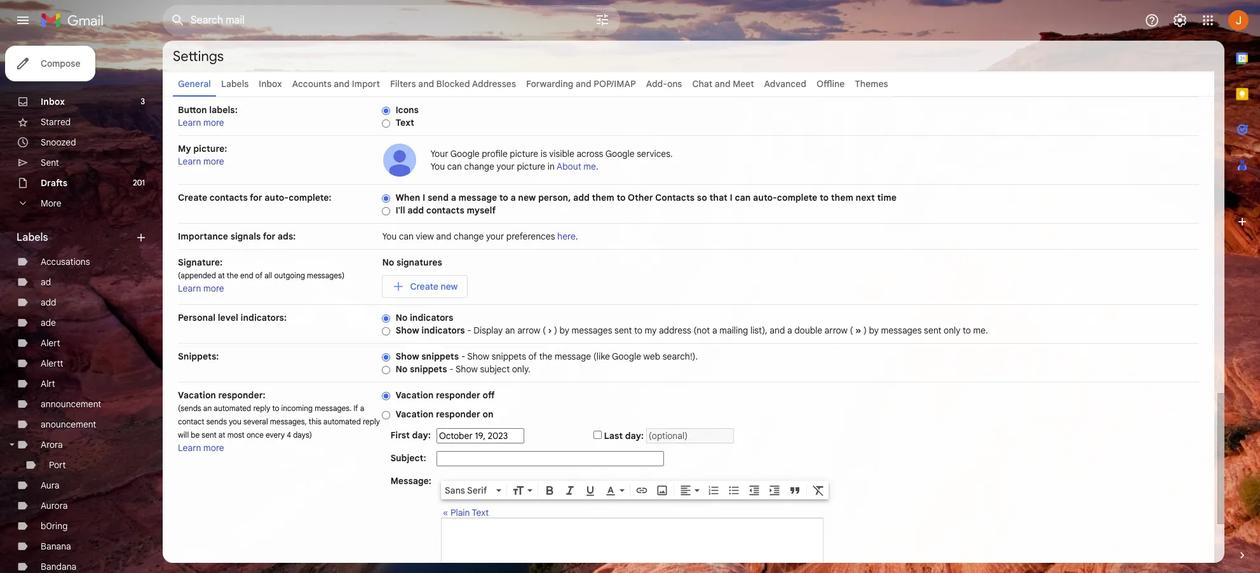 Task type: describe. For each thing, give the bounding box(es) containing it.
Last day: checkbox
[[594, 431, 602, 439]]

sans
[[445, 485, 465, 496]]

sans serif
[[445, 485, 487, 496]]

message:
[[391, 475, 432, 487]]

end
[[240, 271, 253, 280]]

the inside the signature: (appended at the end of all outgoing messages) learn more
[[227, 271, 238, 280]]

mailing
[[720, 325, 748, 336]]

1 vertical spatial add
[[408, 205, 424, 216]]

2 auto- from the left
[[753, 192, 777, 203]]

level
[[218, 312, 238, 324]]

indent more ‪(⌘])‬ image
[[769, 484, 781, 497]]

to left the my
[[634, 325, 643, 336]]

drafts link
[[41, 177, 67, 189]]

show indicators - display an arrow ( › ) by messages sent to my address (not a mailing list), and a double arrow ( » ) by messages sent only to me.
[[396, 325, 988, 336]]

blocked
[[436, 78, 470, 90]]

at inside the signature: (appended at the end of all outgoing messages) learn more
[[218, 271, 225, 280]]

no indicators
[[396, 312, 453, 324]]

vacation responder: (sends an automated reply to incoming messages. if a contact sends you several messages, this automated reply will be sent at most once every 4 days) learn more
[[178, 390, 380, 454]]

me.
[[974, 325, 988, 336]]

alertt link
[[41, 358, 63, 369]]

First day: text field
[[437, 428, 524, 444]]

chat and meet link
[[692, 78, 754, 90]]

port
[[49, 460, 66, 471]]

announcement
[[41, 399, 101, 410]]

outgoing
[[274, 271, 305, 280]]

that
[[710, 192, 728, 203]]

2 i from the left
[[730, 192, 733, 203]]

banana link
[[41, 541, 71, 552]]

myself
[[467, 205, 496, 216]]

show up no snippets - show subject only.
[[467, 351, 490, 362]]

starred link
[[41, 116, 71, 128]]

and for forwarding
[[576, 78, 592, 90]]

profile
[[482, 148, 508, 160]]

more inside button labels: learn more
[[203, 117, 224, 128]]

a left person, in the left of the page
[[511, 192, 516, 203]]

off
[[483, 390, 495, 401]]

indent less ‪(⌘[)‬ image
[[748, 484, 761, 497]]

subject
[[480, 364, 510, 375]]

snoozed
[[41, 137, 76, 148]]

to left me.
[[963, 325, 971, 336]]

Show indicators radio
[[382, 327, 391, 336]]

4 learn more link from the top
[[178, 442, 224, 454]]

2 ( from the left
[[850, 325, 853, 336]]

pop/imap
[[594, 78, 636, 90]]

1 ( from the left
[[543, 325, 546, 336]]

themes link
[[855, 78, 888, 90]]

day: for last day:
[[625, 430, 644, 442]]

picture:
[[193, 143, 227, 154]]

show right 'show snippets' 'radio'
[[396, 351, 419, 362]]

can inside your google profile picture is visible across google services. you can change your picture in about me .
[[447, 161, 462, 172]]

compose button
[[5, 46, 96, 81]]

inbox for the leftmost inbox link
[[41, 96, 65, 107]]

1 arrow from the left
[[518, 325, 541, 336]]

0 horizontal spatial inbox link
[[41, 96, 65, 107]]

1 horizontal spatial an
[[505, 325, 515, 336]]

aurora link
[[41, 500, 68, 512]]

most
[[227, 430, 245, 440]]

learn inside my picture: learn more
[[178, 156, 201, 167]]

only
[[944, 325, 961, 336]]

0 vertical spatial message
[[459, 192, 497, 203]]

is
[[541, 148, 547, 160]]

labels for labels link
[[221, 78, 249, 90]]

of for snippets
[[529, 351, 537, 362]]

alrt
[[41, 378, 55, 390]]

0 horizontal spatial .
[[576, 231, 578, 242]]

here link
[[558, 231, 576, 242]]

aurora
[[41, 500, 68, 512]]

meet
[[733, 78, 754, 90]]

and right list),
[[770, 325, 785, 336]]

2 vertical spatial no
[[396, 364, 408, 375]]

offline link
[[817, 78, 845, 90]]

0 vertical spatial reply
[[253, 404, 270, 413]]

2 them from the left
[[831, 192, 854, 203]]

person,
[[538, 192, 571, 203]]

1 vertical spatial contacts
[[426, 205, 465, 216]]

indicators:
[[241, 312, 287, 324]]

incoming
[[281, 404, 313, 413]]

(like
[[594, 351, 610, 362]]

underline ‪(⌘u)‬ image
[[584, 485, 597, 498]]

arora link
[[41, 439, 63, 451]]

labels heading
[[17, 231, 135, 244]]

create new button
[[382, 275, 468, 298]]

accusations link
[[41, 256, 90, 268]]

0 vertical spatial contacts
[[210, 192, 248, 203]]

(not
[[694, 325, 710, 336]]

serif
[[467, 485, 487, 496]]

several
[[243, 417, 268, 427]]

advanced search options image
[[590, 7, 615, 32]]

about me link
[[557, 161, 596, 172]]

add-
[[646, 78, 667, 90]]

personal
[[178, 312, 216, 324]]

google right (like at bottom left
[[612, 351, 641, 362]]

settings image
[[1173, 13, 1188, 28]]

Show snippets radio
[[382, 353, 391, 362]]

add link
[[41, 297, 56, 308]]

you
[[229, 417, 241, 427]]

all
[[265, 271, 272, 280]]

« plain text
[[443, 507, 489, 519]]

1 vertical spatial picture
[[517, 161, 546, 172]]

and for accounts
[[334, 78, 350, 90]]

When I send a message to a new person, add them to Other Contacts so that I can auto-complete to them next time radio
[[382, 194, 391, 203]]

inbox for the rightmost inbox link
[[259, 78, 282, 90]]

general link
[[178, 78, 211, 90]]

so
[[697, 192, 707, 203]]

drafts
[[41, 177, 67, 189]]

ads:
[[278, 231, 296, 242]]

contact
[[178, 417, 204, 427]]

addresses
[[472, 78, 516, 90]]

vacation for vacation responder on
[[396, 409, 434, 420]]

filters and blocked addresses
[[390, 78, 516, 90]]

insert image image
[[656, 484, 669, 497]]

of for end
[[255, 271, 263, 280]]

to inside vacation responder: (sends an automated reply to incoming messages. if a contact sends you several messages, this automated reply will be sent at most once every 4 days) learn more
[[272, 404, 279, 413]]

signature: (appended at the end of all outgoing messages) learn more
[[178, 257, 345, 294]]

- for show snippets of the message (like google web search!).
[[461, 351, 465, 362]]

learn inside button labels: learn more
[[178, 117, 201, 128]]

bandana link
[[41, 561, 76, 573]]

learn inside vacation responder: (sends an automated reply to incoming messages. if a contact sends you several messages, this automated reply will be sent at most once every 4 days) learn more
[[178, 442, 201, 454]]

other
[[628, 192, 653, 203]]

once
[[247, 430, 264, 440]]

create contacts for auto-complete:
[[178, 192, 332, 203]]

no for no indicators
[[396, 312, 408, 324]]

new inside button
[[441, 281, 458, 292]]

contacts
[[655, 192, 695, 203]]

responder for off
[[436, 390, 481, 401]]

vacation responder on
[[396, 409, 494, 420]]

vacation responder off
[[396, 390, 495, 401]]

this
[[309, 417, 321, 427]]

no for no signatures
[[382, 257, 394, 268]]

day: for first day:
[[412, 430, 431, 441]]

Vacation responder text field
[[442, 525, 823, 573]]

Subject text field
[[437, 451, 664, 467]]

gmail image
[[41, 8, 110, 33]]

a up i'll add contacts myself
[[451, 192, 456, 203]]

labels for labels heading
[[17, 231, 48, 244]]

responder:
[[218, 390, 265, 401]]

complete:
[[289, 192, 332, 203]]

2 horizontal spatial can
[[735, 192, 751, 203]]

and right 'view'
[[436, 231, 452, 242]]

3
[[141, 97, 145, 106]]

snippets for show snippets of the message (like google web search!).
[[422, 351, 459, 362]]

my
[[645, 325, 657, 336]]

- for show subject only.
[[450, 364, 454, 375]]

labels link
[[221, 78, 249, 90]]

change inside your google profile picture is visible across google services. you can change your picture in about me .
[[464, 161, 495, 172]]

if
[[354, 404, 358, 413]]

when i send a message to a new person, add them to other contacts so that i can auto-complete to them next time
[[396, 192, 897, 203]]

to left other
[[617, 192, 626, 203]]

No snippets radio
[[382, 365, 391, 375]]

every
[[266, 430, 285, 440]]

1 vertical spatial reply
[[363, 417, 380, 427]]

support image
[[1145, 13, 1160, 28]]



Task type: locate. For each thing, give the bounding box(es) containing it.
(sends
[[178, 404, 201, 413]]

1 horizontal spatial you
[[431, 161, 445, 172]]

- up the vacation responder off
[[450, 364, 454, 375]]

automated up the you
[[214, 404, 251, 413]]

an right display
[[505, 325, 515, 336]]

more inside my picture: learn more
[[203, 156, 224, 167]]

1 vertical spatial the
[[539, 351, 553, 362]]

0 horizontal spatial (
[[543, 325, 546, 336]]

tab list
[[1225, 41, 1261, 528]]

0 horizontal spatial create
[[178, 192, 207, 203]]

2 vertical spatial add
[[41, 297, 56, 308]]

1 vertical spatial .
[[576, 231, 578, 242]]

learn down button
[[178, 117, 201, 128]]

0 vertical spatial labels
[[221, 78, 249, 90]]

the down ›
[[539, 351, 553, 362]]

only.
[[512, 364, 531, 375]]

and right chat
[[715, 78, 731, 90]]

1 learn from the top
[[178, 117, 201, 128]]

the
[[227, 271, 238, 280], [539, 351, 553, 362]]

0 horizontal spatial add
[[41, 297, 56, 308]]

forwarding
[[526, 78, 574, 90]]

0 horizontal spatial of
[[255, 271, 263, 280]]

new down signatures
[[441, 281, 458, 292]]

1 vertical spatial inbox link
[[41, 96, 65, 107]]

icons
[[396, 104, 419, 116]]

1 messages from the left
[[572, 325, 612, 336]]

in
[[548, 161, 555, 172]]

1 horizontal spatial auto-
[[753, 192, 777, 203]]

2 horizontal spatial -
[[467, 325, 472, 336]]

can down your
[[447, 161, 462, 172]]

1 horizontal spatial create
[[410, 281, 438, 292]]

formatting options toolbar
[[441, 481, 829, 499]]

1 them from the left
[[592, 192, 615, 203]]

a left double
[[788, 325, 792, 336]]

more down 'picture:'
[[203, 156, 224, 167]]

forwarding and pop/imap
[[526, 78, 636, 90]]

text
[[396, 117, 414, 128]]

1 horizontal spatial day:
[[625, 430, 644, 442]]

at inside vacation responder: (sends an automated reply to incoming messages. if a contact sends you several messages, this automated reply will be sent at most once every 4 days) learn more
[[219, 430, 225, 440]]

a right if
[[360, 404, 364, 413]]

0 horizontal spatial them
[[592, 192, 615, 203]]

0 vertical spatial change
[[464, 161, 495, 172]]

)
[[554, 325, 557, 336], [864, 325, 867, 336]]

your inside your google profile picture is visible across google services. you can change your picture in about me .
[[497, 161, 515, 172]]

indicators down create new
[[410, 312, 453, 324]]

1 vertical spatial at
[[219, 430, 225, 440]]

. inside your google profile picture is visible across google services. you can change your picture in about me .
[[596, 161, 599, 172]]

1 horizontal spatial contacts
[[426, 205, 465, 216]]

1 vertical spatial for
[[263, 231, 275, 242]]

1 horizontal spatial automated
[[323, 417, 361, 427]]

1 vertical spatial -
[[461, 351, 465, 362]]

1 vertical spatial message
[[555, 351, 591, 362]]

arrow left »
[[825, 325, 848, 336]]

( left ›
[[543, 325, 546, 336]]

create new
[[410, 281, 458, 292]]

1 learn more link from the top
[[178, 117, 224, 128]]

1 horizontal spatial sent
[[615, 325, 632, 336]]

sent inside vacation responder: (sends an automated reply to incoming messages. if a contact sends you several messages, this automated reply will be sent at most once every 4 days) learn more
[[202, 430, 217, 440]]

0 vertical spatial of
[[255, 271, 263, 280]]

0 vertical spatial at
[[218, 271, 225, 280]]

1 horizontal spatial reply
[[363, 417, 380, 427]]

general
[[178, 78, 211, 90]]

learn more link down 'picture:'
[[178, 156, 224, 167]]

no right no snippets option
[[396, 364, 408, 375]]

1 vertical spatial responder
[[436, 409, 481, 420]]

Vacation responder off radio
[[382, 391, 391, 401]]

of inside the signature: (appended at the end of all outgoing messages) learn more
[[255, 271, 263, 280]]

picture left is
[[510, 148, 539, 160]]

0 horizontal spatial inbox
[[41, 96, 65, 107]]

view
[[416, 231, 434, 242]]

show snippets - show snippets of the message (like google web search!).
[[396, 351, 698, 362]]

0 horizontal spatial message
[[459, 192, 497, 203]]

1 vertical spatial an
[[203, 404, 212, 413]]

0 horizontal spatial i
[[423, 192, 425, 203]]

aura
[[41, 480, 59, 491]]

1 vertical spatial you
[[382, 231, 397, 242]]

1 auto- from the left
[[265, 192, 289, 203]]

an
[[505, 325, 515, 336], [203, 404, 212, 413]]

0 vertical spatial can
[[447, 161, 462, 172]]

day:
[[412, 430, 431, 441], [625, 430, 644, 442]]

themes
[[855, 78, 888, 90]]

indicators for no
[[410, 312, 453, 324]]

numbered list ‪(⌘⇧7)‬ image
[[707, 484, 720, 497]]

) right ›
[[554, 325, 557, 336]]

( left »
[[850, 325, 853, 336]]

messages,
[[270, 417, 307, 427]]

and for chat
[[715, 78, 731, 90]]

anouncement link
[[41, 419, 96, 430]]

can left 'view'
[[399, 231, 414, 242]]

1 horizontal spatial arrow
[[825, 325, 848, 336]]

messages)
[[307, 271, 345, 280]]

them left the next
[[831, 192, 854, 203]]

about
[[557, 161, 581, 172]]

by right »
[[869, 325, 879, 336]]

0 vertical spatial new
[[518, 192, 536, 203]]

0 horizontal spatial )
[[554, 325, 557, 336]]

vacation up first day: at the bottom of the page
[[396, 409, 434, 420]]

accounts
[[292, 78, 332, 90]]

create
[[178, 192, 207, 203], [410, 281, 438, 292]]

1 ) from the left
[[554, 325, 557, 336]]

a right (not
[[712, 325, 717, 336]]

snippets up the vacation responder off
[[410, 364, 447, 375]]

google right your
[[451, 148, 480, 160]]

alrt link
[[41, 378, 55, 390]]

1 vertical spatial create
[[410, 281, 438, 292]]

vacation inside vacation responder: (sends an automated reply to incoming messages. if a contact sends you several messages, this automated reply will be sent at most once every 4 days) learn more
[[178, 390, 216, 401]]

change
[[464, 161, 495, 172], [454, 231, 484, 242]]

main menu image
[[15, 13, 31, 28]]

0 horizontal spatial can
[[399, 231, 414, 242]]

None search field
[[163, 5, 620, 36]]

alert link
[[41, 338, 60, 349]]

a
[[451, 192, 456, 203], [511, 192, 516, 203], [712, 325, 717, 336], [788, 325, 792, 336], [360, 404, 364, 413]]

- left display
[[467, 325, 472, 336]]

2 more from the top
[[203, 156, 224, 167]]

first day:
[[391, 430, 431, 441]]

0 vertical spatial inbox
[[259, 78, 282, 90]]

at right (appended
[[218, 271, 225, 280]]

accusations
[[41, 256, 90, 268]]

reply left vacation responder on option
[[363, 417, 380, 427]]

across
[[577, 148, 603, 160]]

1 horizontal spatial by
[[869, 325, 879, 336]]

on
[[483, 409, 494, 420]]

more down (appended
[[203, 283, 224, 294]]

2 learn from the top
[[178, 156, 201, 167]]

1 horizontal spatial inbox link
[[259, 78, 282, 90]]

to right complete
[[820, 192, 829, 203]]

1 horizontal spatial new
[[518, 192, 536, 203]]

1 horizontal spatial can
[[447, 161, 462, 172]]

1 horizontal spatial inbox
[[259, 78, 282, 90]]

1 horizontal spatial labels
[[221, 78, 249, 90]]

i left send
[[423, 192, 425, 203]]

. right preferences
[[576, 231, 578, 242]]

4 more from the top
[[203, 442, 224, 454]]

learn more link down button
[[178, 117, 224, 128]]

you down your
[[431, 161, 445, 172]]

1 vertical spatial automated
[[323, 417, 361, 427]]

1 vertical spatial change
[[454, 231, 484, 242]]

picture image
[[382, 142, 418, 178]]

indicators for show
[[422, 325, 465, 336]]

0 vertical spatial automated
[[214, 404, 251, 413]]

responder for on
[[436, 409, 481, 420]]

3 more from the top
[[203, 283, 224, 294]]

and left 'import'
[[334, 78, 350, 90]]

2 responder from the top
[[436, 409, 481, 420]]

1 horizontal spatial add
[[408, 205, 424, 216]]

add down when
[[408, 205, 424, 216]]

a inside vacation responder: (sends an automated reply to incoming messages. if a contact sends you several messages, this automated reply will be sent at most once every 4 days) learn more
[[360, 404, 364, 413]]

create inside button
[[410, 281, 438, 292]]

3 learn more link from the top
[[178, 283, 224, 294]]

0 horizontal spatial new
[[441, 281, 458, 292]]

no snippets - show subject only.
[[396, 364, 531, 375]]

1 vertical spatial your
[[486, 231, 504, 242]]

new
[[518, 192, 536, 203], [441, 281, 458, 292]]

create up importance on the top left
[[178, 192, 207, 203]]

aura link
[[41, 480, 59, 491]]

arrow left ›
[[518, 325, 541, 336]]

at left most in the bottom left of the page
[[219, 430, 225, 440]]

no right "no indicators" radio
[[396, 312, 408, 324]]

0 vertical spatial inbox link
[[259, 78, 282, 90]]

time
[[877, 192, 897, 203]]

0 vertical spatial add
[[573, 192, 590, 203]]

responder down the vacation responder off
[[436, 409, 481, 420]]

1 horizontal spatial )
[[864, 325, 867, 336]]

no left signatures
[[382, 257, 394, 268]]

inbox link right labels link
[[259, 78, 282, 90]]

learn inside the signature: (appended at the end of all outgoing messages) learn more
[[178, 283, 201, 294]]

signatures
[[397, 257, 442, 268]]

0 horizontal spatial the
[[227, 271, 238, 280]]

create down signatures
[[410, 281, 438, 292]]

1 vertical spatial labels
[[17, 231, 48, 244]]

0 vertical spatial you
[[431, 161, 445, 172]]

here
[[558, 231, 576, 242]]

0 horizontal spatial auto-
[[265, 192, 289, 203]]

vacation for vacation responder: (sends an automated reply to incoming messages. if a contact sends you several messages, this automated reply will be sent at most once every 4 days) learn more
[[178, 390, 216, 401]]

your down profile
[[497, 161, 515, 172]]

1 horizontal spatial messages
[[881, 325, 922, 336]]

show left subject
[[456, 364, 478, 375]]

reply up several
[[253, 404, 270, 413]]

0 vertical spatial no
[[382, 257, 394, 268]]

you
[[431, 161, 445, 172], [382, 231, 397, 242]]

2 horizontal spatial add
[[573, 192, 590, 203]]

preferences
[[506, 231, 555, 242]]

your
[[431, 148, 448, 160]]

i right that
[[730, 192, 733, 203]]

chat
[[692, 78, 713, 90]]

day: right the first
[[412, 430, 431, 441]]

1 horizontal spatial them
[[831, 192, 854, 203]]

an up sends
[[203, 404, 212, 413]]

2 horizontal spatial sent
[[924, 325, 942, 336]]

you inside your google profile picture is visible across google services. you can change your picture in about me .
[[431, 161, 445, 172]]

1 responder from the top
[[436, 390, 481, 401]]

more
[[203, 117, 224, 128], [203, 156, 224, 167], [203, 283, 224, 294], [203, 442, 224, 454]]

and for filters
[[418, 78, 434, 90]]

labels up labels:
[[221, 78, 249, 90]]

show
[[396, 325, 419, 336], [396, 351, 419, 362], [467, 351, 490, 362], [456, 364, 478, 375]]

address
[[659, 325, 691, 336]]

1 horizontal spatial -
[[461, 351, 465, 362]]

labels navigation
[[0, 41, 163, 573]]

1 horizontal spatial message
[[555, 351, 591, 362]]

signals
[[231, 231, 261, 242]]

2 messages from the left
[[881, 325, 922, 336]]

link ‪(⌘k)‬ image
[[636, 484, 648, 497]]

) right »
[[864, 325, 867, 336]]

quote ‪(⌘⇧9)‬ image
[[789, 484, 802, 497]]

bulleted list ‪(⌘⇧8)‬ image
[[728, 484, 741, 497]]

importance signals for ads:
[[178, 231, 296, 242]]

and left pop/imap
[[576, 78, 592, 90]]

0 vertical spatial indicators
[[410, 312, 453, 324]]

Text radio
[[382, 119, 391, 128]]

1 more from the top
[[203, 117, 224, 128]]

responder
[[436, 390, 481, 401], [436, 409, 481, 420]]

1 horizontal spatial the
[[539, 351, 553, 362]]

b0ring link
[[41, 521, 68, 532]]

sent
[[41, 157, 59, 168]]

2 learn more link from the top
[[178, 156, 224, 167]]

2 arrow from the left
[[825, 325, 848, 336]]

show right show indicators option
[[396, 325, 419, 336]]

italic ‪(⌘i)‬ image
[[564, 484, 577, 497]]

0 vertical spatial .
[[596, 161, 599, 172]]

- for display an arrow (
[[467, 325, 472, 336]]

inbox right labels link
[[259, 78, 282, 90]]

0 horizontal spatial automated
[[214, 404, 251, 413]]

auto-
[[265, 192, 289, 203], [753, 192, 777, 203]]

filters
[[390, 78, 416, 90]]

remove formatting ‪(⌘\)‬ image
[[812, 484, 825, 497]]

last
[[604, 430, 623, 442]]

. down across
[[596, 161, 599, 172]]

send
[[428, 192, 449, 203]]

no signatures
[[382, 257, 442, 268]]

when
[[396, 192, 420, 203]]

bandana
[[41, 561, 76, 573]]

more down labels:
[[203, 117, 224, 128]]

0 vertical spatial -
[[467, 325, 472, 336]]

an inside vacation responder: (sends an automated reply to incoming messages. if a contact sends you several messages, this automated reply will be sent at most once every 4 days) learn more
[[203, 404, 212, 413]]

indicators
[[410, 312, 453, 324], [422, 325, 465, 336]]

sans serif option
[[442, 484, 494, 497]]

them down me
[[592, 192, 615, 203]]

sends
[[206, 417, 227, 427]]

vacation right vacation responder off radio
[[396, 390, 434, 401]]

learn down (appended
[[178, 283, 201, 294]]

learn more link down (appended
[[178, 283, 224, 294]]

0 horizontal spatial an
[[203, 404, 212, 413]]

1 vertical spatial indicators
[[422, 325, 465, 336]]

arora
[[41, 439, 63, 451]]

more inside vacation responder: (sends an automated reply to incoming messages. if a contact sends you several messages, this automated reply will be sent at most once every 4 days) learn more
[[203, 442, 224, 454]]

them
[[592, 192, 615, 203], [831, 192, 854, 203]]

inbox link up starred
[[41, 96, 65, 107]]

be
[[191, 430, 200, 440]]

0 horizontal spatial messages
[[572, 325, 612, 336]]

sent left only
[[924, 325, 942, 336]]

you down i'll add contacts myself option on the top left
[[382, 231, 397, 242]]

1 vertical spatial of
[[529, 351, 537, 362]]

to
[[499, 192, 508, 203], [617, 192, 626, 203], [820, 192, 829, 203], [634, 325, 643, 336], [963, 325, 971, 336], [272, 404, 279, 413]]

more down sends
[[203, 442, 224, 454]]

0 horizontal spatial arrow
[[518, 325, 541, 336]]

Vacation responder on radio
[[382, 411, 391, 420]]

Last day: text field
[[646, 428, 734, 444]]

responder up vacation responder on
[[436, 390, 481, 401]]

your google profile picture is visible across google services. you can change your picture in about me .
[[431, 148, 673, 172]]

ade
[[41, 317, 56, 329]]

0 horizontal spatial by
[[560, 325, 569, 336]]

will
[[178, 430, 189, 440]]

contacts up importance signals for ads:
[[210, 192, 248, 203]]

0 horizontal spatial labels
[[17, 231, 48, 244]]

create for create new
[[410, 281, 438, 292]]

snoozed link
[[41, 137, 76, 148]]

4
[[287, 430, 291, 440]]

import
[[352, 78, 380, 90]]

0 vertical spatial responder
[[436, 390, 481, 401]]

0 horizontal spatial contacts
[[210, 192, 248, 203]]

web
[[644, 351, 661, 362]]

Icons radio
[[382, 106, 391, 116]]

for for contacts
[[250, 192, 262, 203]]

create for create contacts for auto-complete:
[[178, 192, 207, 203]]

for for signals
[[263, 231, 275, 242]]

auto- up 'ads:'
[[265, 192, 289, 203]]

google right across
[[606, 148, 635, 160]]

4 learn from the top
[[178, 442, 201, 454]]

the left end
[[227, 271, 238, 280]]

I'll add contacts myself radio
[[382, 206, 391, 216]]

2 ) from the left
[[864, 325, 867, 336]]

filters and blocked addresses link
[[390, 78, 516, 90]]

automated down messages.
[[323, 417, 361, 427]]

snippets up no snippets - show subject only.
[[422, 351, 459, 362]]

picture down is
[[517, 161, 546, 172]]

first
[[391, 430, 410, 441]]

add right person, in the left of the page
[[573, 192, 590, 203]]

1 horizontal spatial .
[[596, 161, 599, 172]]

2 vertical spatial can
[[399, 231, 414, 242]]

message left (like at bottom left
[[555, 351, 591, 362]]

settings
[[173, 47, 224, 65]]

to up messages,
[[272, 404, 279, 413]]

more inside the signature: (appended at the end of all outgoing messages) learn more
[[203, 283, 224, 294]]

snippets up only.
[[492, 351, 526, 362]]

search mail image
[[167, 9, 189, 32]]

learn down the my
[[178, 156, 201, 167]]

0 vertical spatial picture
[[510, 148, 539, 160]]

1 horizontal spatial i
[[730, 192, 733, 203]]

learn more link down the be
[[178, 442, 224, 454]]

0 vertical spatial create
[[178, 192, 207, 203]]

(appended
[[178, 271, 216, 280]]

more button
[[0, 193, 153, 214]]

labels inside navigation
[[17, 231, 48, 244]]

2 by from the left
[[869, 325, 879, 336]]

No indicators radio
[[382, 314, 391, 323]]

next
[[856, 192, 875, 203]]

vacation
[[178, 390, 216, 401], [396, 390, 434, 401], [396, 409, 434, 420]]

complete
[[777, 192, 818, 203]]

sent link
[[41, 157, 59, 168]]

- up no snippets - show subject only.
[[461, 351, 465, 362]]

sent left the my
[[615, 325, 632, 336]]

inbox inside labels navigation
[[41, 96, 65, 107]]

0 horizontal spatial -
[[450, 364, 454, 375]]

1 i from the left
[[423, 192, 425, 203]]

3 learn from the top
[[178, 283, 201, 294]]

learn
[[178, 117, 201, 128], [178, 156, 201, 167], [178, 283, 201, 294], [178, 442, 201, 454]]

add inside labels navigation
[[41, 297, 56, 308]]

vacation up (sends
[[178, 390, 216, 401]]

message up "myself"
[[459, 192, 497, 203]]

snippets for show subject only.
[[410, 364, 447, 375]]

labels down more
[[17, 231, 48, 244]]

by right ›
[[560, 325, 569, 336]]

›
[[548, 325, 552, 336]]

vacation for vacation responder off
[[396, 390, 434, 401]]

labels:
[[209, 104, 238, 116]]

1 vertical spatial can
[[735, 192, 751, 203]]

to down profile
[[499, 192, 508, 203]]

of left all
[[255, 271, 263, 280]]

day: right last
[[625, 430, 644, 442]]

0 horizontal spatial for
[[250, 192, 262, 203]]

message
[[459, 192, 497, 203], [555, 351, 591, 362]]

Search mail text field
[[191, 14, 559, 27]]

1 by from the left
[[560, 325, 569, 336]]

list),
[[751, 325, 768, 336]]

0 vertical spatial your
[[497, 161, 515, 172]]

chat and meet
[[692, 78, 754, 90]]

change down "myself"
[[454, 231, 484, 242]]

bold ‪(⌘b)‬ image
[[543, 484, 556, 497]]

0 horizontal spatial day:
[[412, 430, 431, 441]]

ade link
[[41, 317, 56, 329]]

1 horizontal spatial of
[[529, 351, 537, 362]]

messages up (like at bottom left
[[572, 325, 612, 336]]



Task type: vqa. For each thing, say whether or not it's contained in the screenshot.
the Muted
no



